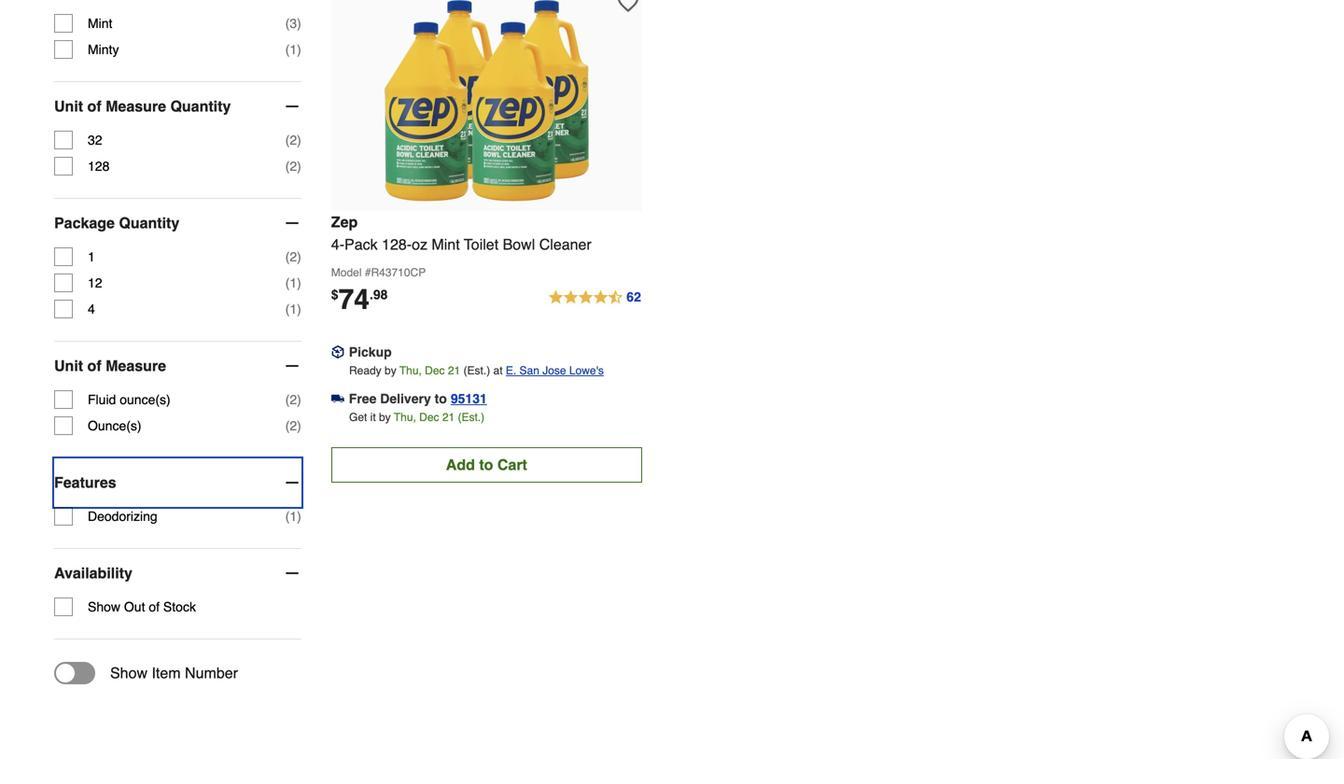 Task type: vqa. For each thing, say whether or not it's contained in the screenshot.
the left Lighting & Ceiling Fans
no



Task type: describe. For each thing, give the bounding box(es) containing it.
r43710cp
[[371, 266, 426, 279]]

4-
[[331, 236, 345, 253]]

lowe's
[[569, 364, 604, 377]]

2 for 32
[[290, 133, 297, 148]]

2 for fluid ounce(s)
[[290, 392, 297, 407]]

features button
[[54, 459, 301, 507]]

actual price $74.98 element
[[331, 283, 388, 316]]

) for deodorizing
[[297, 509, 301, 524]]

show for show out of stock
[[88, 600, 120, 615]]

minus image for package quantity
[[283, 214, 301, 233]]

toilet
[[464, 236, 499, 253]]

free delivery to 95131
[[349, 391, 487, 406]]

( 2 ) for 1
[[285, 249, 301, 264]]

show for show item number
[[110, 664, 148, 682]]

1 vertical spatial 21
[[442, 411, 455, 424]]

( for 1
[[285, 249, 290, 264]]

delivery
[[380, 391, 431, 406]]

2 for ounce(s)
[[290, 418, 297, 433]]

heart outline image
[[618, 0, 639, 13]]

pack
[[345, 236, 378, 253]]

) for fluid ounce(s)
[[297, 392, 301, 407]]

unit for unit of measure
[[54, 357, 83, 375]]

0 horizontal spatial to
[[435, 391, 447, 406]]

to inside 'add to cart' button
[[479, 456, 493, 473]]

) for mint
[[297, 16, 301, 31]]

model
[[331, 266, 362, 279]]

3
[[290, 16, 297, 31]]

2 vertical spatial of
[[149, 600, 160, 615]]

( 2 ) for fluid ounce(s)
[[285, 392, 301, 407]]

minus image for features
[[283, 474, 301, 492]]

( 2 ) for 32
[[285, 133, 301, 148]]

out
[[124, 600, 145, 615]]

ounce(s)
[[120, 392, 171, 407]]

4.5 stars image
[[547, 287, 642, 309]]

of for unit of measure quantity
[[87, 98, 101, 115]]

) for 128
[[297, 159, 301, 174]]

availability
[[54, 565, 132, 582]]

unit of measure quantity
[[54, 98, 231, 115]]

( 1 ) for 4
[[285, 302, 301, 317]]

jose
[[543, 364, 566, 377]]

( 1 ) for deodorizing
[[285, 509, 301, 524]]

1 vertical spatial (est.)
[[458, 411, 485, 424]]

4
[[88, 302, 95, 317]]

12
[[88, 276, 102, 291]]

( for 32
[[285, 133, 290, 148]]

pickup image
[[331, 346, 344, 359]]

( for deodorizing
[[285, 509, 290, 524]]

1 vertical spatial dec
[[419, 411, 439, 424]]

unit of measure button
[[54, 342, 301, 390]]

2 for 1
[[290, 249, 297, 264]]

1 for deodorizing
[[290, 509, 297, 524]]

0 vertical spatial 21
[[448, 364, 461, 377]]

package quantity button
[[54, 199, 301, 248]]

$
[[331, 287, 339, 302]]

1 for 4
[[290, 302, 297, 317]]

zep 4-pack 128-oz mint toilet bowl cleaner
[[331, 213, 592, 253]]

truck filled image
[[331, 392, 344, 405]]

2 for 128
[[290, 159, 297, 174]]

it
[[370, 411, 376, 424]]

$ 74 .98
[[331, 283, 388, 316]]

at
[[494, 364, 503, 377]]

0 vertical spatial thu,
[[400, 364, 422, 377]]

) for minty
[[297, 42, 301, 57]]

) for 12
[[297, 276, 301, 291]]

ready
[[349, 364, 382, 377]]

add to cart button
[[331, 447, 642, 483]]

package quantity
[[54, 214, 180, 232]]

0 vertical spatial by
[[385, 364, 397, 377]]

show out of stock
[[88, 600, 196, 615]]

item
[[152, 664, 181, 682]]

unit for unit of measure quantity
[[54, 98, 83, 115]]

0 vertical spatial dec
[[425, 364, 445, 377]]



Task type: locate. For each thing, give the bounding box(es) containing it.
model # r43710cp
[[331, 266, 426, 279]]

( for 4
[[285, 302, 290, 317]]

( 1 ) for 12
[[285, 276, 301, 291]]

zep
[[331, 213, 358, 231]]

to left 95131 on the left bottom
[[435, 391, 447, 406]]

7 ( from the top
[[285, 302, 290, 317]]

62 button
[[547, 287, 642, 309]]

1 vertical spatial minus image
[[283, 474, 301, 492]]

1 ) from the top
[[297, 16, 301, 31]]

thu, down "delivery"
[[394, 411, 416, 424]]

1 ( 2 ) from the top
[[285, 133, 301, 148]]

( 2 ) for ounce(s)
[[285, 418, 301, 433]]

fluid ounce(s)
[[88, 392, 171, 407]]

6 ( from the top
[[285, 276, 290, 291]]

) for 1
[[297, 249, 301, 264]]

1 vertical spatial show
[[110, 664, 148, 682]]

minus image for unit of measure quantity
[[283, 97, 301, 116]]

2 ( from the top
[[285, 42, 290, 57]]

9 ( from the top
[[285, 418, 290, 433]]

) for 4
[[297, 302, 301, 317]]

minus image for availability
[[283, 564, 301, 583]]

4 ( from the top
[[285, 159, 290, 174]]

1 ( from the top
[[285, 16, 290, 31]]

oz
[[412, 236, 428, 253]]

0 vertical spatial minus image
[[283, 214, 301, 233]]

unit of measure
[[54, 357, 166, 375]]

get it by thu, dec 21 (est.)
[[349, 411, 485, 424]]

minus image left pickup image
[[283, 357, 301, 376]]

(
[[285, 16, 290, 31], [285, 42, 290, 57], [285, 133, 290, 148], [285, 159, 290, 174], [285, 249, 290, 264], [285, 276, 290, 291], [285, 302, 290, 317], [285, 392, 290, 407], [285, 418, 290, 433], [285, 509, 290, 524]]

fluid
[[88, 392, 116, 407]]

show item number
[[110, 664, 238, 682]]

2
[[290, 133, 297, 148], [290, 159, 297, 174], [290, 249, 297, 264], [290, 392, 297, 407], [290, 418, 297, 433]]

0 vertical spatial minus image
[[283, 97, 301, 116]]

5 ) from the top
[[297, 249, 301, 264]]

add
[[446, 456, 475, 473]]

mint
[[88, 16, 112, 31], [432, 236, 460, 253]]

3 minus image from the top
[[283, 564, 301, 583]]

of up fluid
[[87, 357, 101, 375]]

ready by thu, dec 21 (est.) at e. san jose lowe's
[[349, 364, 604, 377]]

minus image for unit of measure
[[283, 357, 301, 376]]

) for 32
[[297, 133, 301, 148]]

1 vertical spatial mint
[[432, 236, 460, 253]]

2 2 from the top
[[290, 159, 297, 174]]

1 2 from the top
[[290, 133, 297, 148]]

e.
[[506, 364, 517, 377]]

dec
[[425, 364, 445, 377], [419, 411, 439, 424]]

1 horizontal spatial mint
[[432, 236, 460, 253]]

availability button
[[54, 549, 301, 598]]

quantity
[[170, 98, 231, 115], [119, 214, 180, 232]]

get
[[349, 411, 367, 424]]

package
[[54, 214, 115, 232]]

(est.)
[[464, 364, 490, 377], [458, 411, 485, 424]]

1
[[290, 42, 297, 57], [88, 249, 95, 264], [290, 276, 297, 291], [290, 302, 297, 317], [290, 509, 297, 524]]

8 ( from the top
[[285, 392, 290, 407]]

#
[[365, 266, 371, 279]]

show item number element
[[54, 662, 238, 685]]

1 ( 1 ) from the top
[[285, 42, 301, 57]]

mint up minty
[[88, 16, 112, 31]]

show left out in the left of the page
[[88, 600, 120, 615]]

zep 4-pack 128-oz mint toilet bowl cleaner image
[[384, 0, 589, 204]]

unit inside unit of measure quantity button
[[54, 98, 83, 115]]

2 ) from the top
[[297, 42, 301, 57]]

minty
[[88, 42, 119, 57]]

( 1 )
[[285, 42, 301, 57], [285, 276, 301, 291], [285, 302, 301, 317], [285, 509, 301, 524]]

dec down free delivery to 95131
[[419, 411, 439, 424]]

4 ( 1 ) from the top
[[285, 509, 301, 524]]

0 vertical spatial of
[[87, 98, 101, 115]]

deodorizing
[[88, 509, 158, 524]]

7 ) from the top
[[297, 302, 301, 317]]

minus image inside package quantity button
[[283, 214, 301, 233]]

thu, up "delivery"
[[400, 364, 422, 377]]

2 unit from the top
[[54, 357, 83, 375]]

unit
[[54, 98, 83, 115], [54, 357, 83, 375]]

1 vertical spatial quantity
[[119, 214, 180, 232]]

1 minus image from the top
[[283, 214, 301, 233]]

0 vertical spatial unit
[[54, 98, 83, 115]]

1 vertical spatial of
[[87, 357, 101, 375]]

2 vertical spatial minus image
[[283, 564, 301, 583]]

of up 32
[[87, 98, 101, 115]]

3 ( 1 ) from the top
[[285, 302, 301, 317]]

21 down 95131 'button' in the bottom left of the page
[[442, 411, 455, 424]]

minus image
[[283, 214, 301, 233], [283, 474, 301, 492], [283, 564, 301, 583]]

mint right oz
[[432, 236, 460, 253]]

.98
[[370, 287, 388, 302]]

5 ( 2 ) from the top
[[285, 418, 301, 433]]

1 vertical spatial by
[[379, 411, 391, 424]]

minus image
[[283, 97, 301, 116], [283, 357, 301, 376]]

95131 button
[[451, 389, 487, 408]]

measure for unit of measure quantity
[[106, 98, 166, 115]]

dec up free delivery to 95131
[[425, 364, 445, 377]]

to right add
[[479, 456, 493, 473]]

( for fluid ounce(s)
[[285, 392, 290, 407]]

show left item
[[110, 664, 148, 682]]

1 unit from the top
[[54, 98, 83, 115]]

thu,
[[400, 364, 422, 377], [394, 411, 416, 424]]

( 2 )
[[285, 133, 301, 148], [285, 159, 301, 174], [285, 249, 301, 264], [285, 392, 301, 407], [285, 418, 301, 433]]

95131
[[451, 391, 487, 406]]

minus image inside unit of measure quantity button
[[283, 97, 301, 116]]

128-
[[382, 236, 412, 253]]

unit of measure quantity button
[[54, 82, 301, 131]]

62
[[627, 289, 641, 304]]

ounce(s)
[[88, 418, 142, 433]]

21 up 95131 'button' in the bottom left of the page
[[448, 364, 461, 377]]

of right out in the left of the page
[[149, 600, 160, 615]]

(est.) down 95131 on the left bottom
[[458, 411, 485, 424]]

by right ready
[[385, 364, 397, 377]]

bowl
[[503, 236, 535, 253]]

1 for minty
[[290, 42, 297, 57]]

measure up fluid ounce(s) in the bottom of the page
[[106, 357, 166, 375]]

of
[[87, 98, 101, 115], [87, 357, 101, 375], [149, 600, 160, 615]]

(est.) left at
[[464, 364, 490, 377]]

free
[[349, 391, 377, 406]]

2 ( 1 ) from the top
[[285, 276, 301, 291]]

5 ( from the top
[[285, 249, 290, 264]]

3 2 from the top
[[290, 249, 297, 264]]

( for ounce(s)
[[285, 418, 290, 433]]

32
[[88, 133, 102, 148]]

2 minus image from the top
[[283, 474, 301, 492]]

minus image inside the availability "button"
[[283, 564, 301, 583]]

measure
[[106, 98, 166, 115], [106, 357, 166, 375]]

number
[[185, 664, 238, 682]]

0 vertical spatial measure
[[106, 98, 166, 115]]

unit inside unit of measure button
[[54, 357, 83, 375]]

cleaner
[[539, 236, 592, 253]]

of for unit of measure
[[87, 357, 101, 375]]

e. san jose lowe's button
[[506, 361, 604, 380]]

add to cart
[[446, 456, 527, 473]]

cart
[[498, 456, 527, 473]]

)
[[297, 16, 301, 31], [297, 42, 301, 57], [297, 133, 301, 148], [297, 159, 301, 174], [297, 249, 301, 264], [297, 276, 301, 291], [297, 302, 301, 317], [297, 392, 301, 407], [297, 418, 301, 433], [297, 509, 301, 524]]

10 ( from the top
[[285, 509, 290, 524]]

1 horizontal spatial to
[[479, 456, 493, 473]]

21
[[448, 364, 461, 377], [442, 411, 455, 424]]

1 for 12
[[290, 276, 297, 291]]

1 vertical spatial unit
[[54, 357, 83, 375]]

( for 128
[[285, 159, 290, 174]]

2 minus image from the top
[[283, 357, 301, 376]]

show
[[88, 600, 120, 615], [110, 664, 148, 682]]

1 vertical spatial minus image
[[283, 357, 301, 376]]

stock
[[163, 600, 196, 615]]

4 ) from the top
[[297, 159, 301, 174]]

9 ) from the top
[[297, 418, 301, 433]]

( 2 ) for 128
[[285, 159, 301, 174]]

( 1 ) for minty
[[285, 42, 301, 57]]

0 horizontal spatial mint
[[88, 16, 112, 31]]

3 ) from the top
[[297, 133, 301, 148]]

) for ounce(s)
[[297, 418, 301, 433]]

1 minus image from the top
[[283, 97, 301, 116]]

0 vertical spatial (est.)
[[464, 364, 490, 377]]

1 measure from the top
[[106, 98, 166, 115]]

measure for unit of measure
[[106, 357, 166, 375]]

6 ) from the top
[[297, 276, 301, 291]]

2 measure from the top
[[106, 357, 166, 375]]

by right it at the bottom of page
[[379, 411, 391, 424]]

4 2 from the top
[[290, 392, 297, 407]]

0 vertical spatial to
[[435, 391, 447, 406]]

5 2 from the top
[[290, 418, 297, 433]]

pickup
[[349, 344, 392, 359]]

san
[[520, 364, 540, 377]]

10 ) from the top
[[297, 509, 301, 524]]

mint inside zep 4-pack 128-oz mint toilet bowl cleaner
[[432, 236, 460, 253]]

3 ( from the top
[[285, 133, 290, 148]]

minus image down 3
[[283, 97, 301, 116]]

128
[[88, 159, 110, 174]]

features
[[54, 474, 116, 491]]

by
[[385, 364, 397, 377], [379, 411, 391, 424]]

0 vertical spatial show
[[88, 600, 120, 615]]

1 vertical spatial measure
[[106, 357, 166, 375]]

0 vertical spatial mint
[[88, 16, 112, 31]]

( for mint
[[285, 16, 290, 31]]

minus image inside the features button
[[283, 474, 301, 492]]

( for 12
[[285, 276, 290, 291]]

measure down minty
[[106, 98, 166, 115]]

8 ) from the top
[[297, 392, 301, 407]]

2 ( 2 ) from the top
[[285, 159, 301, 174]]

1 vertical spatial to
[[479, 456, 493, 473]]

4 ( 2 ) from the top
[[285, 392, 301, 407]]

minus image inside unit of measure button
[[283, 357, 301, 376]]

to
[[435, 391, 447, 406], [479, 456, 493, 473]]

( 3 )
[[285, 16, 301, 31]]

0 vertical spatial quantity
[[170, 98, 231, 115]]

1 vertical spatial thu,
[[394, 411, 416, 424]]

3 ( 2 ) from the top
[[285, 249, 301, 264]]

( for minty
[[285, 42, 290, 57]]

74
[[339, 283, 370, 316]]



